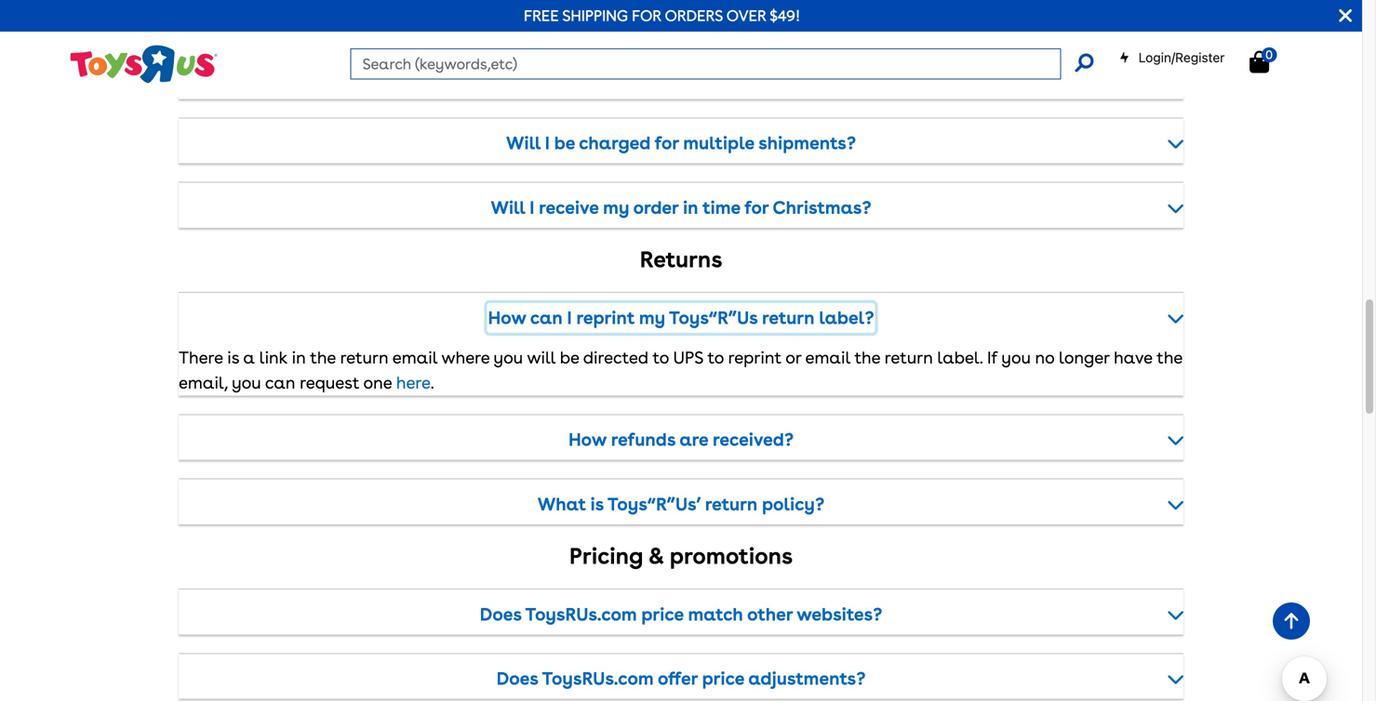 Task type: describe. For each thing, give the bounding box(es) containing it.
0 vertical spatial order
[[611, 11, 656, 31]]

free shipping for orders over $49! link
[[524, 7, 801, 25]]

bring
[[735, 51, 776, 71]]

here link
[[396, 373, 431, 393]]

to right back
[[975, 51, 991, 71]]

link
[[259, 348, 288, 368]]

pricing & promotions
[[569, 543, 793, 570]]

there
[[179, 348, 223, 368]]

returns
[[640, 246, 723, 273]]

adjustments?
[[749, 669, 866, 690]]

will i receive my order in time for christmas?
[[491, 197, 872, 218]]

charged
[[579, 133, 651, 154]]

with
[[323, 51, 359, 71]]

will i receive my order in time for christmas? link
[[179, 193, 1184, 223]]

to up fulfillment
[[714, 51, 731, 71]]

close button image
[[1339, 6, 1352, 26]]

toys"r"us
[[669, 307, 758, 328]]

other
[[747, 604, 793, 625]]

1 horizontal spatial you
[[494, 348, 523, 368]]

there is a link in the return email where you will be directed to ups to reprint or email the return label. if you no longer have the email, you can request one
[[179, 348, 1183, 393]]

how refunds are received?
[[569, 430, 794, 451]]

is for what
[[590, 494, 604, 515]]

does for does toysrus.com offer price adjustments?
[[497, 669, 538, 690]]

pricing
[[569, 543, 643, 570]]

label?
[[819, 307, 874, 328]]

time
[[703, 197, 741, 218]]

is inside macy's partnered with whp global, parent company of toys"r"us, to bring the beloved brand back to shoppers across america. through this partnership, macy's is powering online fulfillment for toysrus.com.
[[517, 76, 529, 96]]

received?
[[713, 430, 794, 451]]

reprint inside there is a link in the return email where you will be directed to ups to reprint or email the return label. if you no longer have the email, you can request one
[[728, 348, 782, 368]]

have
[[1114, 348, 1153, 368]]

shoppers
[[995, 51, 1067, 71]]

why did my order arrive in a macy's box?
[[506, 11, 857, 31]]

i for be
[[545, 133, 550, 154]]

christmas?
[[773, 197, 872, 218]]

does toysrus.com price match other websites?
[[480, 604, 883, 625]]

toys"r"us'
[[608, 494, 701, 515]]

here .
[[396, 373, 434, 393]]

what is toys"r"us' return policy?
[[538, 494, 825, 515]]

fulfillment
[[664, 76, 748, 96]]

2 vertical spatial my
[[639, 307, 665, 328]]

toys"r"us,
[[625, 51, 710, 71]]

america.
[[179, 76, 249, 96]]

receive
[[539, 197, 599, 218]]

policy?
[[762, 494, 825, 515]]

powering
[[534, 76, 608, 96]]

1 horizontal spatial macy's
[[458, 76, 513, 96]]

0 link
[[1250, 47, 1288, 74]]

here
[[396, 373, 431, 393]]

no
[[1035, 348, 1055, 368]]

promotions
[[670, 543, 793, 570]]

macy's partnered with whp global, parent company of toys"r"us, to bring the beloved brand back to shoppers across america. through this partnership, macy's is powering online fulfillment for toysrus.com.
[[179, 51, 1123, 96]]

&
[[648, 543, 664, 570]]

websites?
[[797, 604, 883, 625]]

how can i reprint my toys"r"us return label?
[[488, 307, 874, 328]]

parent
[[468, 51, 522, 71]]

will i be charged for multiple shipments? link
[[179, 129, 1184, 158]]

are
[[680, 430, 708, 451]]

free shipping for orders over $49!
[[524, 7, 801, 25]]

shipments?
[[759, 133, 856, 154]]

through
[[252, 76, 318, 96]]

will
[[527, 348, 556, 368]]

does toysrus.com offer price adjustments?
[[497, 669, 866, 690]]

company
[[526, 51, 601, 71]]

login/register button
[[1119, 48, 1225, 67]]

whp
[[363, 51, 400, 71]]

orders
[[665, 7, 723, 25]]

be inside there is a link in the return email where you will be directed to ups to reprint or email the return label. if you no longer have the email, you can request one
[[560, 348, 579, 368]]

beloved
[[811, 51, 874, 71]]

this
[[323, 76, 352, 96]]

be inside "link"
[[554, 133, 575, 154]]

does for does toysrus.com price match other websites?
[[480, 604, 522, 625]]

shopping bag image
[[1250, 51, 1269, 73]]

the inside macy's partnered with whp global, parent company of toys"r"us, to bring the beloved brand back to shoppers across america. through this partnership, macy's is powering online fulfillment for toysrus.com.
[[780, 51, 806, 71]]

the up request in the bottom of the page
[[310, 348, 336, 368]]

label.
[[938, 348, 983, 368]]

toys r us image
[[68, 43, 217, 85]]

i inside how can i reprint my toys"r"us return label? link
[[567, 307, 572, 328]]

Enter Keyword or Item No. search field
[[351, 48, 1061, 80]]



Task type: vqa. For each thing, say whether or not it's contained in the screenshot.
the ToysRUs.com to the bottom
yes



Task type: locate. For each thing, give the bounding box(es) containing it.
in left time
[[683, 197, 699, 218]]

in for a
[[715, 11, 731, 31]]

a left "macy's"
[[735, 11, 747, 31]]

0 vertical spatial reprint
[[576, 307, 635, 328]]

2 vertical spatial i
[[567, 307, 572, 328]]

is right what
[[590, 494, 604, 515]]

back
[[931, 51, 970, 71]]

longer
[[1059, 348, 1110, 368]]

email
[[393, 348, 438, 368], [805, 348, 851, 368]]

0 vertical spatial macy's
[[179, 51, 234, 71]]

you right if
[[1002, 348, 1031, 368]]

0 vertical spatial will
[[506, 133, 541, 154]]

2 email from the left
[[805, 348, 851, 368]]

2 horizontal spatial i
[[567, 307, 572, 328]]

you down link at left
[[232, 373, 261, 393]]

1 horizontal spatial a
[[735, 11, 747, 31]]

None search field
[[351, 48, 1094, 80]]

0 vertical spatial price
[[642, 604, 684, 625]]

refunds
[[611, 430, 676, 451]]

return up one
[[340, 348, 389, 368]]

to
[[714, 51, 731, 71], [975, 51, 991, 71], [653, 348, 669, 368], [708, 348, 724, 368]]

can
[[530, 307, 563, 328], [265, 373, 295, 393]]

1 horizontal spatial i
[[545, 133, 550, 154]]

the down label?
[[855, 348, 881, 368]]

0
[[1266, 47, 1273, 62]]

be right the will on the left of the page
[[560, 348, 579, 368]]

1 vertical spatial a
[[243, 348, 255, 368]]

how
[[488, 307, 526, 328], [569, 430, 607, 451]]

brand
[[878, 51, 927, 71]]

ups
[[673, 348, 704, 368]]

1 horizontal spatial how
[[569, 430, 607, 451]]

is
[[517, 76, 529, 96], [227, 348, 239, 368], [590, 494, 604, 515]]

0 vertical spatial can
[[530, 307, 563, 328]]

macy's
[[179, 51, 234, 71], [458, 76, 513, 96]]

for down bring at the right of page
[[752, 76, 774, 96]]

online
[[612, 76, 660, 96]]

for inside macy's partnered with whp global, parent company of toys"r"us, to bring the beloved brand back to shoppers across america. through this partnership, macy's is powering online fulfillment for toysrus.com.
[[752, 76, 774, 96]]

price left match
[[642, 604, 684, 625]]

in right arrive at the top of the page
[[715, 11, 731, 31]]

1 horizontal spatial in
[[683, 197, 699, 218]]

1 vertical spatial reprint
[[728, 348, 782, 368]]

i inside will i be charged for multiple shipments? "link"
[[545, 133, 550, 154]]

return up or on the right of page
[[762, 307, 815, 328]]

login/register
[[1139, 50, 1225, 65]]

2 vertical spatial for
[[745, 197, 769, 218]]

is inside there is a link in the return email where you will be directed to ups to reprint or email the return label. if you no longer have the email, you can request one
[[227, 348, 239, 368]]

1 vertical spatial in
[[683, 197, 699, 218]]

1 vertical spatial price
[[702, 669, 745, 690]]

how can i reprint my toys"r"us return label? link
[[179, 303, 1184, 333]]

email up here .
[[393, 348, 438, 368]]

1 vertical spatial how
[[569, 430, 607, 451]]

is right there
[[227, 348, 239, 368]]

will for will i receive my order in time for christmas?
[[491, 197, 525, 218]]

is for there
[[227, 348, 239, 368]]

price inside does toysrus.com price match other websites? link
[[642, 604, 684, 625]]

i
[[545, 133, 550, 154], [530, 197, 535, 218], [567, 307, 572, 328]]

why
[[506, 11, 545, 31]]

where
[[442, 348, 490, 368]]

for
[[752, 76, 774, 96], [655, 133, 679, 154], [745, 197, 769, 218]]

0 horizontal spatial i
[[530, 197, 535, 218]]

2 horizontal spatial is
[[590, 494, 604, 515]]

0 vertical spatial how
[[488, 307, 526, 328]]

toysrus.com.
[[778, 76, 885, 96]]

my right receive at left top
[[603, 197, 629, 218]]

be
[[554, 133, 575, 154], [560, 348, 579, 368]]

is down parent
[[517, 76, 529, 96]]

what is toys"r"us' return policy? link
[[179, 490, 1184, 520]]

return left 'label.' in the right of the page
[[885, 348, 933, 368]]

can inside there is a link in the return email where you will be directed to ups to reprint or email the return label. if you no longer have the email, you can request one
[[265, 373, 295, 393]]

did
[[549, 11, 576, 31]]

email right or on the right of page
[[805, 348, 851, 368]]

1 horizontal spatial is
[[517, 76, 529, 96]]

1 vertical spatial for
[[655, 133, 679, 154]]

order up returns
[[633, 197, 679, 218]]

0 vertical spatial in
[[715, 11, 731, 31]]

the right have
[[1157, 348, 1183, 368]]

what
[[538, 494, 586, 515]]

how refunds are received? link
[[179, 425, 1184, 455]]

0 horizontal spatial email
[[393, 348, 438, 368]]

will for will i be charged for multiple shipments?
[[506, 133, 541, 154]]

one
[[363, 373, 392, 393]]

1 email from the left
[[393, 348, 438, 368]]

of
[[605, 51, 621, 71]]

0 vertical spatial my
[[581, 11, 607, 31]]

2 horizontal spatial you
[[1002, 348, 1031, 368]]

0 vertical spatial toysrus.com
[[525, 604, 637, 625]]

why did my order arrive in a macy's box? link
[[179, 6, 1184, 36]]

0 horizontal spatial price
[[642, 604, 684, 625]]

my right the did
[[581, 11, 607, 31]]

0 horizontal spatial a
[[243, 348, 255, 368]]

0 horizontal spatial reprint
[[576, 307, 635, 328]]

macy's
[[751, 11, 811, 31]]

.
[[431, 373, 434, 393]]

directed
[[583, 348, 649, 368]]

a left link at left
[[243, 348, 255, 368]]

does toysrus.com offer price adjustments? link
[[179, 665, 1184, 694]]

$49!
[[770, 7, 801, 25]]

2 vertical spatial is
[[590, 494, 604, 515]]

a
[[735, 11, 747, 31], [243, 348, 255, 368]]

toysrus.com for price
[[525, 604, 637, 625]]

0 horizontal spatial can
[[265, 373, 295, 393]]

1 vertical spatial be
[[560, 348, 579, 368]]

will inside "link"
[[506, 133, 541, 154]]

0 vertical spatial be
[[554, 133, 575, 154]]

return up 'promotions'
[[705, 494, 758, 515]]

how inside "link"
[[569, 430, 607, 451]]

0 vertical spatial does
[[480, 604, 522, 625]]

for right time
[[745, 197, 769, 218]]

0 horizontal spatial macy's
[[179, 51, 234, 71]]

0 vertical spatial for
[[752, 76, 774, 96]]

request
[[300, 373, 359, 393]]

i for receive
[[530, 197, 535, 218]]

2 vertical spatial in
[[292, 348, 306, 368]]

0 horizontal spatial how
[[488, 307, 526, 328]]

will left receive at left top
[[491, 197, 525, 218]]

in for time
[[683, 197, 699, 218]]

1 vertical spatial macy's
[[458, 76, 513, 96]]

global,
[[404, 51, 464, 71]]

1 horizontal spatial price
[[702, 669, 745, 690]]

across
[[1071, 51, 1123, 71]]

does toysrus.com price match other websites? link
[[179, 600, 1184, 630]]

how left refunds
[[569, 430, 607, 451]]

the right bring at the right of page
[[780, 51, 806, 71]]

you
[[494, 348, 523, 368], [1002, 348, 1031, 368], [232, 373, 261, 393]]

toysrus.com for offer
[[542, 669, 654, 690]]

arrive
[[660, 11, 711, 31]]

partnered
[[238, 51, 319, 71]]

1 vertical spatial my
[[603, 197, 629, 218]]

multiple
[[683, 133, 755, 154]]

return inside how can i reprint my toys"r"us return label? link
[[762, 307, 815, 328]]

1 vertical spatial toysrus.com
[[542, 669, 654, 690]]

in
[[715, 11, 731, 31], [683, 197, 699, 218], [292, 348, 306, 368]]

be left charged
[[554, 133, 575, 154]]

the
[[780, 51, 806, 71], [310, 348, 336, 368], [855, 348, 881, 368], [1157, 348, 1183, 368]]

email,
[[179, 373, 228, 393]]

toysrus.com down pricing
[[525, 604, 637, 625]]

you left the will on the left of the page
[[494, 348, 523, 368]]

how up where
[[488, 307, 526, 328]]

toysrus.com left the offer
[[542, 669, 654, 690]]

0 horizontal spatial you
[[232, 373, 261, 393]]

1 vertical spatial order
[[633, 197, 679, 218]]

or
[[786, 348, 802, 368]]

price
[[642, 604, 684, 625], [702, 669, 745, 690]]

to left ups
[[653, 348, 669, 368]]

in inside there is a link in the return email where you will be directed to ups to reprint or email the return label. if you no longer have the email, you can request one
[[292, 348, 306, 368]]

1 horizontal spatial can
[[530, 307, 563, 328]]

shipping
[[562, 7, 628, 25]]

to right ups
[[708, 348, 724, 368]]

how for how refunds are received?
[[569, 430, 607, 451]]

for left multiple
[[655, 133, 679, 154]]

return inside what is toys"r"us' return policy? link
[[705, 494, 758, 515]]

partnership,
[[356, 76, 454, 96]]

macy's up america.
[[179, 51, 234, 71]]

0 horizontal spatial is
[[227, 348, 239, 368]]

match
[[688, 604, 743, 625]]

price right the offer
[[702, 669, 745, 690]]

my up directed
[[639, 307, 665, 328]]

can up the will on the left of the page
[[530, 307, 563, 328]]

macy's down parent
[[458, 76, 513, 96]]

1 vertical spatial i
[[530, 197, 535, 218]]

2 horizontal spatial in
[[715, 11, 731, 31]]

1 vertical spatial does
[[497, 669, 538, 690]]

reprint
[[576, 307, 635, 328], [728, 348, 782, 368]]

price inside does toysrus.com offer price adjustments? link
[[702, 669, 745, 690]]

reprint left or on the right of page
[[728, 348, 782, 368]]

if
[[987, 348, 998, 368]]

can down link at left
[[265, 373, 295, 393]]

0 horizontal spatial in
[[292, 348, 306, 368]]

will i be charged for multiple shipments?
[[506, 133, 856, 154]]

1 vertical spatial will
[[491, 197, 525, 218]]

order
[[611, 11, 656, 31], [633, 197, 679, 218]]

1 horizontal spatial reprint
[[728, 348, 782, 368]]

toysrus.com
[[525, 604, 637, 625], [542, 669, 654, 690]]

in right link at left
[[292, 348, 306, 368]]

for inside "link"
[[655, 133, 679, 154]]

my
[[581, 11, 607, 31], [603, 197, 629, 218], [639, 307, 665, 328]]

order up of
[[611, 11, 656, 31]]

0 vertical spatial i
[[545, 133, 550, 154]]

reprint up directed
[[576, 307, 635, 328]]

free
[[524, 7, 559, 25]]

i inside the will i receive my order in time for christmas? link
[[530, 197, 535, 218]]

over
[[727, 7, 766, 25]]

1 horizontal spatial email
[[805, 348, 851, 368]]

for
[[632, 7, 661, 25]]

a inside there is a link in the return email where you will be directed to ups to reprint or email the return label. if you no longer have the email, you can request one
[[243, 348, 255, 368]]

will down powering
[[506, 133, 541, 154]]

how for how can i reprint my toys"r"us return label?
[[488, 307, 526, 328]]

box?
[[816, 11, 857, 31]]

offer
[[658, 669, 698, 690]]

0 vertical spatial is
[[517, 76, 529, 96]]

1 vertical spatial is
[[227, 348, 239, 368]]

0 vertical spatial a
[[735, 11, 747, 31]]

1 vertical spatial can
[[265, 373, 295, 393]]



